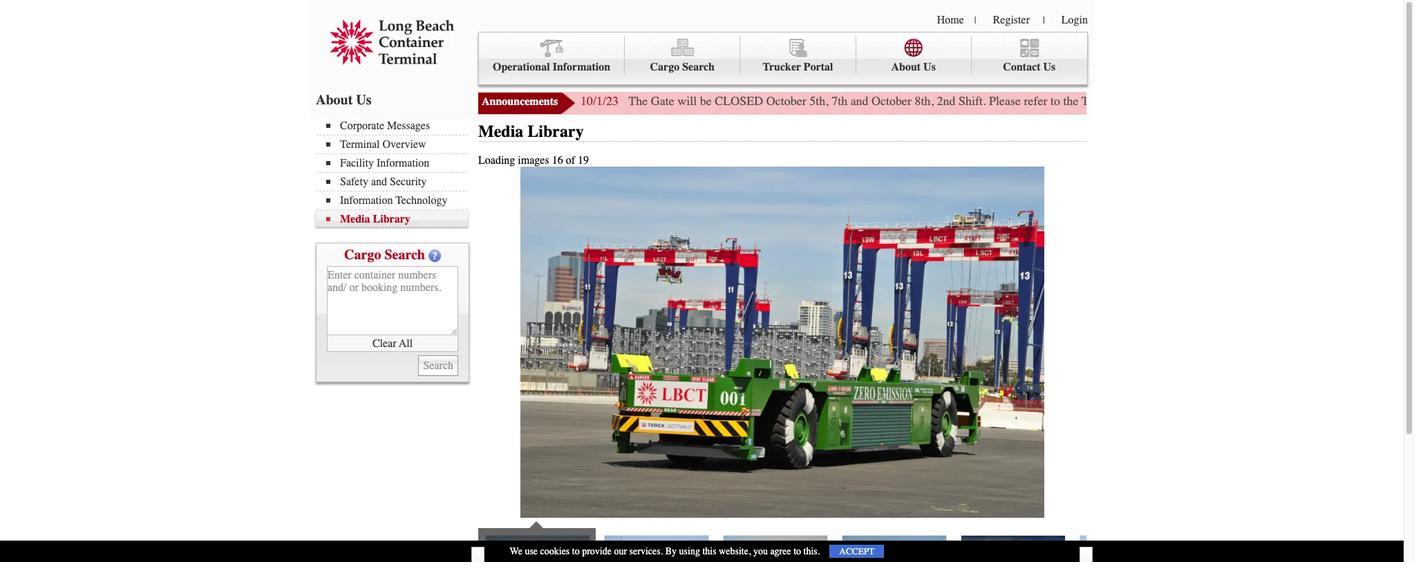 Task type: describe. For each thing, give the bounding box(es) containing it.
1 october from the left
[[766, 93, 807, 109]]

search inside menu bar
[[683, 61, 715, 73]]

details
[[1303, 93, 1336, 109]]

images
[[518, 154, 549, 167]]

10/1/23 the gate will be closed october 5th, 7th and october 8th, 2nd shift. please refer to the truck gate hours web page for further gate details for the week.
[[581, 93, 1404, 109]]

terminal overview link
[[326, 138, 468, 151]]

cargo search inside menu bar
[[650, 61, 715, 73]]

website,
[[719, 545, 751, 557]]

corporate messages terminal overview facility information safety and security information technology media library
[[340, 120, 448, 225]]

us for contact us link
[[1044, 61, 1056, 73]]

will
[[678, 93, 697, 109]]

gate
[[1279, 93, 1300, 109]]

contact us
[[1003, 61, 1056, 73]]

facility
[[340, 157, 374, 169]]

corporate messages link
[[326, 120, 468, 132]]

media library
[[478, 122, 584, 141]]

2 horizontal spatial to
[[1051, 93, 1061, 109]]

trucker portal
[[763, 61, 833, 73]]

1 | from the left
[[975, 15, 977, 26]]

refer
[[1024, 93, 1048, 109]]

information inside "link"
[[553, 61, 611, 73]]

1 vertical spatial about
[[316, 92, 353, 108]]

1 horizontal spatial to
[[794, 545, 801, 557]]

use
[[525, 545, 538, 557]]

1 vertical spatial about us
[[316, 92, 372, 108]]

operational information
[[493, 61, 611, 73]]

be
[[700, 93, 712, 109]]

of
[[566, 154, 575, 167]]

register link
[[993, 14, 1030, 26]]

1 gate from the left
[[651, 93, 675, 109]]

10/1/23
[[581, 93, 619, 109]]

clear all
[[373, 337, 413, 349]]

1 vertical spatial information
[[377, 157, 430, 169]]

terminal
[[340, 138, 380, 151]]

media inside corporate messages terminal overview facility information safety and security information technology media library
[[340, 213, 370, 225]]

page
[[1198, 93, 1222, 109]]

truck
[[1082, 93, 1111, 109]]

using
[[679, 545, 700, 557]]

all
[[399, 337, 413, 349]]

safety
[[340, 176, 368, 188]]

accept button
[[830, 545, 885, 558]]

announcements
[[482, 95, 558, 108]]

information technology link
[[326, 194, 468, 207]]

we use cookies to provide our services. by using this website, you agree to this.
[[510, 545, 820, 557]]

services.
[[630, 545, 663, 557]]

corporate
[[340, 120, 384, 132]]

please
[[989, 93, 1021, 109]]

facility information link
[[326, 157, 468, 169]]

0 horizontal spatial to
[[572, 545, 580, 557]]

we
[[510, 545, 523, 557]]

our
[[614, 545, 627, 557]]

portal
[[804, 61, 833, 73]]

2 gate from the left
[[1114, 93, 1138, 109]]

5th,
[[810, 93, 829, 109]]

technology
[[396, 194, 448, 207]]

1 vertical spatial search
[[385, 247, 425, 263]]

this.
[[804, 545, 820, 557]]

menu bar containing operational information
[[478, 32, 1088, 85]]

cargo inside menu bar
[[650, 61, 680, 73]]

1 horizontal spatial about
[[891, 61, 921, 73]]

8th,
[[915, 93, 934, 109]]

1 horizontal spatial library
[[528, 122, 584, 141]]

home
[[937, 14, 964, 26]]

0 horizontal spatial cargo search
[[344, 247, 425, 263]]

library inside corporate messages terminal overview facility information safety and security information technology media library
[[373, 213, 411, 225]]

and inside corporate messages terminal overview facility information safety and security information technology media library
[[371, 176, 387, 188]]

accept
[[840, 546, 875, 557]]

19
[[578, 154, 589, 167]]



Task type: vqa. For each thing, say whether or not it's contained in the screenshot.
CLOSED
yes



Task type: locate. For each thing, give the bounding box(es) containing it.
1 horizontal spatial about us
[[891, 61, 936, 73]]

the
[[629, 93, 648, 109]]

further
[[1242, 93, 1276, 109]]

us up corporate at the left of page
[[356, 92, 372, 108]]

0 vertical spatial media
[[478, 122, 524, 141]]

2 october from the left
[[872, 93, 912, 109]]

about us
[[891, 61, 936, 73], [316, 92, 372, 108]]

menu bar containing corporate messages
[[316, 118, 475, 229]]

agree
[[770, 545, 791, 557]]

media up loading
[[478, 122, 524, 141]]

0 vertical spatial cargo search
[[650, 61, 715, 73]]

security
[[390, 176, 427, 188]]

0 horizontal spatial about us
[[316, 92, 372, 108]]

0 horizontal spatial cargo
[[344, 247, 381, 263]]

shift.
[[959, 93, 986, 109]]

0 vertical spatial and
[[851, 93, 869, 109]]

cargo search up will
[[650, 61, 715, 73]]

search down media library link
[[385, 247, 425, 263]]

0 vertical spatial information
[[553, 61, 611, 73]]

1 vertical spatial cargo search
[[344, 247, 425, 263]]

october left 5th,
[[766, 93, 807, 109]]

about us up corporate at the left of page
[[316, 92, 372, 108]]

0 vertical spatial about
[[891, 61, 921, 73]]

0 horizontal spatial the
[[1064, 93, 1079, 109]]

cargo
[[650, 61, 680, 73], [344, 247, 381, 263]]

about up 8th,
[[891, 61, 921, 73]]

7th
[[832, 93, 848, 109]]

1 horizontal spatial for
[[1339, 93, 1353, 109]]

0 vertical spatial cargo
[[650, 61, 680, 73]]

messages
[[387, 120, 430, 132]]

1 horizontal spatial cargo search
[[650, 61, 715, 73]]

1 vertical spatial media
[[340, 213, 370, 225]]

contact
[[1003, 61, 1041, 73]]

0 horizontal spatial for
[[1225, 93, 1239, 109]]

0 vertical spatial menu bar
[[478, 32, 1088, 85]]

cookies
[[540, 545, 570, 557]]

Enter container numbers and/ or booking numbers.  text field
[[327, 266, 458, 335]]

0 vertical spatial search
[[683, 61, 715, 73]]

trucker
[[763, 61, 801, 73]]

october
[[766, 93, 807, 109], [872, 93, 912, 109]]

None submit
[[419, 355, 458, 376]]

1 horizontal spatial menu bar
[[478, 32, 1088, 85]]

us for about us link
[[924, 61, 936, 73]]

to
[[1051, 93, 1061, 109], [572, 545, 580, 557], [794, 545, 801, 557]]

to left 'this.' at right bottom
[[794, 545, 801, 557]]

0 horizontal spatial library
[[373, 213, 411, 225]]

and right 7th
[[851, 93, 869, 109]]

gate
[[651, 93, 675, 109], [1114, 93, 1138, 109]]

about us up 8th,
[[891, 61, 936, 73]]

login link
[[1062, 14, 1088, 26]]

media library link
[[326, 213, 468, 225]]

| left 'login' link
[[1043, 15, 1045, 26]]

0 horizontal spatial media
[[340, 213, 370, 225]]

1 horizontal spatial the
[[1356, 93, 1372, 109]]

2 the from the left
[[1356, 93, 1372, 109]]

overview
[[383, 138, 426, 151]]

us right contact at the top of page
[[1044, 61, 1056, 73]]

us
[[924, 61, 936, 73], [1044, 61, 1056, 73], [356, 92, 372, 108]]

gate right truck
[[1114, 93, 1138, 109]]

login
[[1062, 14, 1088, 26]]

information down safety
[[340, 194, 393, 207]]

october left 8th,
[[872, 93, 912, 109]]

menu bar
[[478, 32, 1088, 85], [316, 118, 475, 229]]

information
[[553, 61, 611, 73], [377, 157, 430, 169], [340, 194, 393, 207]]

1 for from the left
[[1225, 93, 1239, 109]]

1 the from the left
[[1064, 93, 1079, 109]]

2 | from the left
[[1043, 15, 1045, 26]]

us up 8th,
[[924, 61, 936, 73]]

about us link
[[856, 36, 972, 75]]

0 horizontal spatial and
[[371, 176, 387, 188]]

to left provide
[[572, 545, 580, 557]]

and
[[851, 93, 869, 109], [371, 176, 387, 188]]

0 vertical spatial library
[[528, 122, 584, 141]]

about
[[891, 61, 921, 73], [316, 92, 353, 108]]

1 horizontal spatial cargo
[[650, 61, 680, 73]]

1 vertical spatial cargo
[[344, 247, 381, 263]]

search
[[683, 61, 715, 73], [385, 247, 425, 263]]

loading
[[478, 154, 515, 167]]

1 horizontal spatial |
[[1043, 15, 1045, 26]]

media
[[478, 122, 524, 141], [340, 213, 370, 225]]

and right safety
[[371, 176, 387, 188]]

search up be
[[683, 61, 715, 73]]

the
[[1064, 93, 1079, 109], [1356, 93, 1372, 109]]

1 horizontal spatial october
[[872, 93, 912, 109]]

this
[[703, 545, 717, 557]]

16
[[552, 154, 563, 167]]

register
[[993, 14, 1030, 26]]

operational information link
[[479, 36, 625, 75]]

0 horizontal spatial about
[[316, 92, 353, 108]]

1 horizontal spatial and
[[851, 93, 869, 109]]

2nd
[[937, 93, 956, 109]]

2 vertical spatial information
[[340, 194, 393, 207]]

provide
[[582, 545, 612, 557]]

|
[[975, 15, 977, 26], [1043, 15, 1045, 26]]

1 vertical spatial library
[[373, 213, 411, 225]]

1 vertical spatial menu bar
[[316, 118, 475, 229]]

2 for from the left
[[1339, 93, 1353, 109]]

library
[[528, 122, 584, 141], [373, 213, 411, 225]]

clear
[[373, 337, 397, 349]]

| right home link
[[975, 15, 977, 26]]

1 horizontal spatial search
[[683, 61, 715, 73]]

1 horizontal spatial us
[[924, 61, 936, 73]]

library up 16
[[528, 122, 584, 141]]

1 vertical spatial and
[[371, 176, 387, 188]]

the left truck
[[1064, 93, 1079, 109]]

information down 'overview'
[[377, 157, 430, 169]]

cargo search
[[650, 61, 715, 73], [344, 247, 425, 263]]

operational
[[493, 61, 550, 73]]

0 vertical spatial about us
[[891, 61, 936, 73]]

contact us link
[[972, 36, 1087, 75]]

week.
[[1375, 93, 1404, 109]]

web
[[1174, 93, 1195, 109]]

home link
[[937, 14, 964, 26]]

cargo down media library link
[[344, 247, 381, 263]]

0 horizontal spatial us
[[356, 92, 372, 108]]

0 horizontal spatial menu bar
[[316, 118, 475, 229]]

trucker portal link
[[741, 36, 856, 75]]

media down safety
[[340, 213, 370, 225]]

1 horizontal spatial media
[[478, 122, 524, 141]]

for right page
[[1225, 93, 1239, 109]]

safety and security link
[[326, 176, 468, 188]]

loading images 16 of 19
[[478, 154, 589, 167]]

cargo search down media library link
[[344, 247, 425, 263]]

0 horizontal spatial gate
[[651, 93, 675, 109]]

you
[[753, 545, 768, 557]]

about up corporate at the left of page
[[316, 92, 353, 108]]

0 horizontal spatial |
[[975, 15, 977, 26]]

information up 10/1/23
[[553, 61, 611, 73]]

0 horizontal spatial october
[[766, 93, 807, 109]]

hours
[[1141, 93, 1171, 109]]

for
[[1225, 93, 1239, 109], [1339, 93, 1353, 109]]

clear all button
[[327, 335, 458, 352]]

about us inside menu bar
[[891, 61, 936, 73]]

1 horizontal spatial gate
[[1114, 93, 1138, 109]]

cargo up will
[[650, 61, 680, 73]]

gate right the
[[651, 93, 675, 109]]

for right details
[[1339, 93, 1353, 109]]

closed
[[715, 93, 763, 109]]

2 horizontal spatial us
[[1044, 61, 1056, 73]]

by
[[666, 545, 677, 557]]

0 horizontal spatial search
[[385, 247, 425, 263]]

the left 'week.'
[[1356, 93, 1372, 109]]

to right refer
[[1051, 93, 1061, 109]]

library down information technology link
[[373, 213, 411, 225]]

cargo search link
[[625, 36, 741, 75]]



